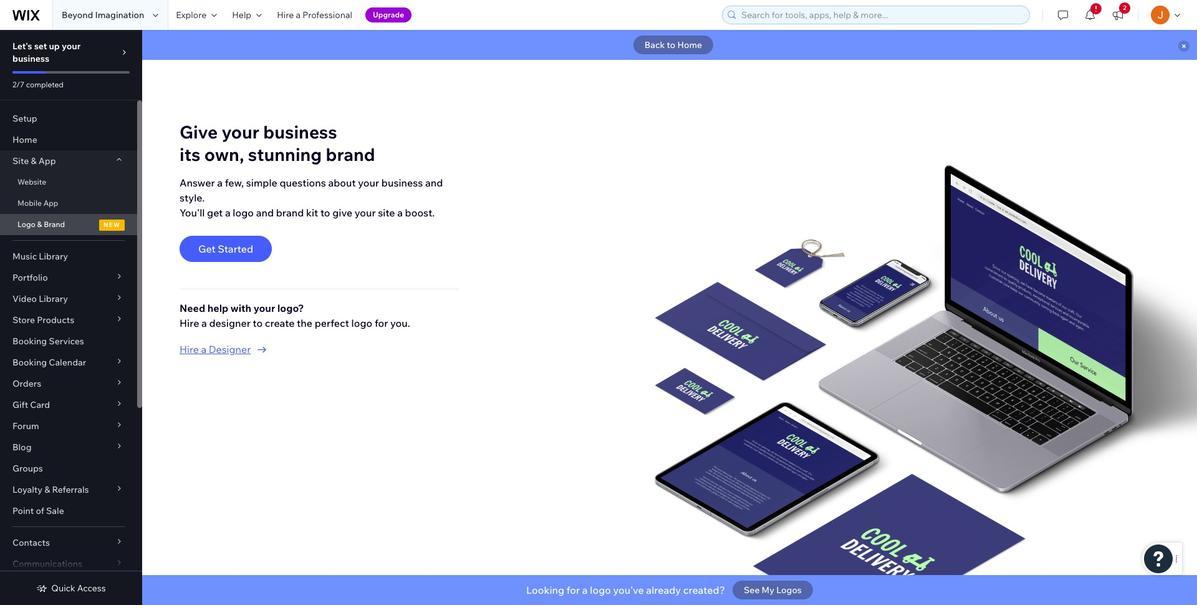 Task type: locate. For each thing, give the bounding box(es) containing it.
to inside button
[[667, 39, 676, 51]]

store
[[12, 314, 35, 326]]

2 horizontal spatial to
[[667, 39, 676, 51]]

0 vertical spatial booking
[[12, 336, 47, 347]]

your inside 'let's set up your business'
[[62, 41, 81, 52]]

back to home button
[[634, 36, 714, 54]]

loyalty
[[12, 484, 42, 495]]

gift card button
[[0, 394, 137, 415]]

0 vertical spatial for
[[375, 317, 388, 330]]

0 horizontal spatial to
[[253, 317, 263, 330]]

music library link
[[0, 246, 137, 267]]

business up stunning
[[263, 121, 337, 143]]

get
[[207, 207, 223, 219]]

portfolio button
[[0, 267, 137, 288]]

1 horizontal spatial &
[[37, 220, 42, 229]]

2 vertical spatial to
[[253, 317, 263, 330]]

0 horizontal spatial and
[[256, 207, 274, 219]]

contacts
[[12, 537, 50, 548]]

hire right help button
[[277, 9, 294, 21]]

few,
[[225, 177, 244, 189]]

your right up
[[62, 41, 81, 52]]

help button
[[225, 0, 270, 30]]

referrals
[[52, 484, 89, 495]]

communications
[[12, 558, 82, 570]]

forum
[[12, 420, 39, 432]]

booking for booking services
[[12, 336, 47, 347]]

questions
[[280, 177, 326, 189]]

point of sale link
[[0, 500, 137, 522]]

about
[[328, 177, 356, 189]]

video library
[[12, 293, 68, 304]]

1 vertical spatial brand
[[276, 207, 304, 219]]

Search for tools, apps, help & more... field
[[738, 6, 1026, 24]]

logo left you've
[[590, 584, 611, 596]]

2 vertical spatial business
[[382, 177, 423, 189]]

logo right perfect
[[352, 317, 373, 330]]

your up the own,
[[222, 121, 260, 143]]

1 booking from the top
[[12, 336, 47, 347]]

logo inside need help with your logo? hire a designer to create the perfect logo for you.
[[352, 317, 373, 330]]

let's set up your business
[[12, 41, 81, 64]]

library up the "products"
[[39, 293, 68, 304]]

a
[[296, 9, 301, 21], [217, 177, 223, 189], [225, 207, 231, 219], [397, 207, 403, 219], [201, 317, 207, 330], [201, 343, 207, 356], [583, 584, 588, 596]]

and up boost.
[[425, 177, 443, 189]]

for
[[375, 317, 388, 330], [567, 584, 580, 596]]

perfect
[[315, 317, 349, 330]]

0 horizontal spatial business
[[12, 53, 49, 64]]

logo?
[[278, 302, 304, 315]]

1 vertical spatial library
[[39, 293, 68, 304]]

0 vertical spatial to
[[667, 39, 676, 51]]

app up website
[[39, 155, 56, 167]]

to left the create
[[253, 317, 263, 330]]

point of sale
[[12, 505, 64, 517]]

brand left "kit"
[[276, 207, 304, 219]]

sidebar element
[[0, 30, 142, 605]]

store products button
[[0, 309, 137, 331]]

business inside give your business its own, stunning brand
[[263, 121, 337, 143]]

1 horizontal spatial home
[[678, 39, 703, 51]]

communications button
[[0, 553, 137, 575]]

see my logos
[[744, 585, 802, 596]]

website
[[17, 177, 46, 187]]

app inside dropdown button
[[39, 155, 56, 167]]

business
[[12, 53, 49, 64], [263, 121, 337, 143], [382, 177, 423, 189]]

& right site
[[31, 155, 37, 167]]

to right back in the top of the page
[[667, 39, 676, 51]]

0 vertical spatial brand
[[326, 144, 375, 166]]

home down setup
[[12, 134, 37, 145]]

started
[[218, 243, 253, 255]]

a left professional
[[296, 9, 301, 21]]

gift card
[[12, 399, 50, 410]]

hire down need
[[180, 317, 199, 330]]

1 horizontal spatial logo
[[352, 317, 373, 330]]

a left designer
[[201, 343, 207, 356]]

logo
[[17, 220, 35, 229]]

your inside need help with your logo? hire a designer to create the perfect logo for you.
[[254, 302, 275, 315]]

see
[[744, 585, 760, 596]]

1 vertical spatial and
[[256, 207, 274, 219]]

business down let's at the top left of the page
[[12, 53, 49, 64]]

mobile app
[[17, 198, 58, 208]]

1 vertical spatial to
[[321, 207, 330, 219]]

app
[[39, 155, 56, 167], [43, 198, 58, 208]]

hire for hire a designer
[[180, 343, 199, 356]]

booking inside booking calendar popup button
[[12, 357, 47, 368]]

brand inside the answer a few, simple questions about your business and style. you'll get a logo and brand kit to give your site a boost.
[[276, 207, 304, 219]]

groups
[[12, 463, 43, 474]]

& for logo
[[37, 220, 42, 229]]

1 library from the top
[[39, 251, 68, 262]]

1 vertical spatial hire
[[180, 317, 199, 330]]

0 horizontal spatial &
[[31, 155, 37, 167]]

0 vertical spatial app
[[39, 155, 56, 167]]

the
[[297, 317, 313, 330]]

brand inside give your business its own, stunning brand
[[326, 144, 375, 166]]

home link
[[0, 129, 137, 150]]

1 horizontal spatial and
[[425, 177, 443, 189]]

hire a designer
[[180, 343, 251, 356]]

a down need
[[201, 317, 207, 330]]

1 horizontal spatial to
[[321, 207, 330, 219]]

your
[[62, 41, 81, 52], [222, 121, 260, 143], [358, 177, 379, 189], [355, 207, 376, 219], [254, 302, 275, 315]]

for right the looking
[[567, 584, 580, 596]]

beyond
[[62, 9, 93, 21]]

a inside need help with your logo? hire a designer to create the perfect logo for you.
[[201, 317, 207, 330]]

create
[[265, 317, 295, 330]]

library for music library
[[39, 251, 68, 262]]

& right loyalty
[[44, 484, 50, 495]]

looking
[[527, 584, 565, 596]]

you've
[[614, 584, 644, 596]]

my
[[762, 585, 775, 596]]

logo
[[233, 207, 254, 219], [352, 317, 373, 330], [590, 584, 611, 596]]

1 vertical spatial business
[[263, 121, 337, 143]]

2 vertical spatial &
[[44, 484, 50, 495]]

business up site
[[382, 177, 423, 189]]

get started
[[198, 243, 253, 255]]

hire a professional link
[[270, 0, 360, 30]]

1 horizontal spatial business
[[263, 121, 337, 143]]

and
[[425, 177, 443, 189], [256, 207, 274, 219]]

up
[[49, 41, 60, 52]]

portfolio
[[12, 272, 48, 283]]

0 horizontal spatial home
[[12, 134, 37, 145]]

app right mobile
[[43, 198, 58, 208]]

give your business its own, stunning brand
[[180, 121, 375, 166]]

logo inside the answer a few, simple questions about your business and style. you'll get a logo and brand kit to give your site a boost.
[[233, 207, 254, 219]]

0 horizontal spatial brand
[[276, 207, 304, 219]]

library for video library
[[39, 293, 68, 304]]

1 vertical spatial booking
[[12, 357, 47, 368]]

and down simple
[[256, 207, 274, 219]]

booking services
[[12, 336, 84, 347]]

home right back in the top of the page
[[678, 39, 703, 51]]

& right logo
[[37, 220, 42, 229]]

a right 'get'
[[225, 207, 231, 219]]

0 vertical spatial &
[[31, 155, 37, 167]]

site & app button
[[0, 150, 137, 172]]

your left site
[[355, 207, 376, 219]]

to right "kit"
[[321, 207, 330, 219]]

0 vertical spatial home
[[678, 39, 703, 51]]

products
[[37, 314, 74, 326]]

site
[[378, 207, 395, 219]]

stunning
[[248, 144, 322, 166]]

booking services link
[[0, 331, 137, 352]]

1 vertical spatial for
[[567, 584, 580, 596]]

library up 'portfolio' popup button
[[39, 251, 68, 262]]

gift
[[12, 399, 28, 410]]

home
[[678, 39, 703, 51], [12, 134, 37, 145]]

brand up about
[[326, 144, 375, 166]]

quick access button
[[36, 583, 106, 594]]

2 library from the top
[[39, 293, 68, 304]]

booking down store
[[12, 336, 47, 347]]

2 horizontal spatial business
[[382, 177, 423, 189]]

style.
[[180, 192, 205, 204]]

music
[[12, 251, 37, 262]]

your up the create
[[254, 302, 275, 315]]

for left you.
[[375, 317, 388, 330]]

2 vertical spatial hire
[[180, 343, 199, 356]]

completed
[[26, 80, 64, 89]]

home inside button
[[678, 39, 703, 51]]

booking inside booking services link
[[12, 336, 47, 347]]

0 vertical spatial business
[[12, 53, 49, 64]]

booking up orders
[[12, 357, 47, 368]]

quick access
[[51, 583, 106, 594]]

library inside 'popup button'
[[39, 293, 68, 304]]

brand
[[44, 220, 65, 229]]

sale
[[46, 505, 64, 517]]

2 booking from the top
[[12, 357, 47, 368]]

1 vertical spatial logo
[[352, 317, 373, 330]]

2 horizontal spatial logo
[[590, 584, 611, 596]]

to inside need help with your logo? hire a designer to create the perfect logo for you.
[[253, 317, 263, 330]]

designer
[[209, 343, 251, 356]]

your inside give your business its own, stunning brand
[[222, 121, 260, 143]]

0 vertical spatial and
[[425, 177, 443, 189]]

1 vertical spatial &
[[37, 220, 42, 229]]

2 horizontal spatial &
[[44, 484, 50, 495]]

back to home alert
[[142, 30, 1198, 60]]

library
[[39, 251, 68, 262], [39, 293, 68, 304]]

0 horizontal spatial logo
[[233, 207, 254, 219]]

1 horizontal spatial brand
[[326, 144, 375, 166]]

0 vertical spatial library
[[39, 251, 68, 262]]

professional
[[303, 9, 352, 21]]

logo right 'get'
[[233, 207, 254, 219]]

orders
[[12, 378, 41, 389]]

hire left designer
[[180, 343, 199, 356]]

0 horizontal spatial for
[[375, 317, 388, 330]]

hire for hire a professional
[[277, 9, 294, 21]]

hire a designer button
[[180, 342, 459, 357]]

1 vertical spatial home
[[12, 134, 37, 145]]

to
[[667, 39, 676, 51], [321, 207, 330, 219], [253, 317, 263, 330]]

0 vertical spatial hire
[[277, 9, 294, 21]]

0 vertical spatial logo
[[233, 207, 254, 219]]

hire inside button
[[180, 343, 199, 356]]



Task type: describe. For each thing, give the bounding box(es) containing it.
you.
[[391, 317, 410, 330]]

kit
[[306, 207, 318, 219]]

designer
[[209, 317, 251, 330]]

with
[[231, 302, 251, 315]]

get started button
[[180, 236, 272, 262]]

card
[[30, 399, 50, 410]]

help
[[232, 9, 252, 21]]

beyond imagination
[[62, 9, 144, 21]]

groups link
[[0, 458, 137, 479]]

blog
[[12, 442, 32, 453]]

let's
[[12, 41, 32, 52]]

upgrade
[[373, 10, 404, 19]]

answer a few, simple questions about your business and style. you'll get a logo and brand kit to give your site a boost.
[[180, 177, 443, 219]]

back
[[645, 39, 665, 51]]

logos
[[777, 585, 802, 596]]

& for loyalty
[[44, 484, 50, 495]]

2
[[1124, 4, 1127, 12]]

booking for booking calendar
[[12, 357, 47, 368]]

quick
[[51, 583, 75, 594]]

point
[[12, 505, 34, 517]]

hire a professional
[[277, 9, 352, 21]]

back to home
[[645, 39, 703, 51]]

loyalty & referrals button
[[0, 479, 137, 500]]

a right the looking
[[583, 584, 588, 596]]

blog button
[[0, 437, 137, 458]]

music library
[[12, 251, 68, 262]]

of
[[36, 505, 44, 517]]

orders button
[[0, 373, 137, 394]]

website link
[[0, 172, 137, 193]]

your right about
[[358, 177, 379, 189]]

help
[[208, 302, 228, 315]]

site
[[12, 155, 29, 167]]

explore
[[176, 9, 207, 21]]

business inside the answer a few, simple questions about your business and style. you'll get a logo and brand kit to give your site a boost.
[[382, 177, 423, 189]]

need help with your logo? hire a designer to create the perfect logo for you.
[[180, 302, 410, 330]]

setup link
[[0, 108, 137, 129]]

services
[[49, 336, 84, 347]]

home inside sidebar element
[[12, 134, 37, 145]]

2 button
[[1105, 0, 1132, 30]]

upgrade button
[[366, 7, 412, 22]]

give
[[180, 121, 218, 143]]

a left few,
[[217, 177, 223, 189]]

created?
[[684, 584, 725, 596]]

access
[[77, 583, 106, 594]]

set
[[34, 41, 47, 52]]

booking calendar
[[12, 357, 86, 368]]

imagination
[[95, 9, 144, 21]]

a right site
[[397, 207, 403, 219]]

simple
[[246, 177, 277, 189]]

need
[[180, 302, 205, 315]]

looking for a logo you've already created?
[[527, 584, 725, 596]]

store products
[[12, 314, 74, 326]]

to inside the answer a few, simple questions about your business and style. you'll get a logo and brand kit to give your site a boost.
[[321, 207, 330, 219]]

give
[[333, 207, 353, 219]]

1 vertical spatial app
[[43, 198, 58, 208]]

loyalty & referrals
[[12, 484, 89, 495]]

mobile
[[17, 198, 42, 208]]

for inside need help with your logo? hire a designer to create the perfect logo for you.
[[375, 317, 388, 330]]

business inside 'let's set up your business'
[[12, 53, 49, 64]]

1 horizontal spatial for
[[567, 584, 580, 596]]

boost.
[[405, 207, 435, 219]]

answer
[[180, 177, 215, 189]]

booking calendar button
[[0, 352, 137, 373]]

2 vertical spatial logo
[[590, 584, 611, 596]]

& for site
[[31, 155, 37, 167]]

2/7
[[12, 80, 24, 89]]

2/7 completed
[[12, 80, 64, 89]]

a inside button
[[201, 343, 207, 356]]

you'll
[[180, 207, 205, 219]]

see my logos button
[[733, 581, 813, 599]]

hire inside need help with your logo? hire a designer to create the perfect logo for you.
[[180, 317, 199, 330]]

site & app
[[12, 155, 56, 167]]

video
[[12, 293, 37, 304]]



Task type: vqa. For each thing, say whether or not it's contained in the screenshot.
'and' in MULTI-CHANNEL FULFILLMENT PRIME-LIKE DELIVERY SPEEDS AND LOW COSTS
no



